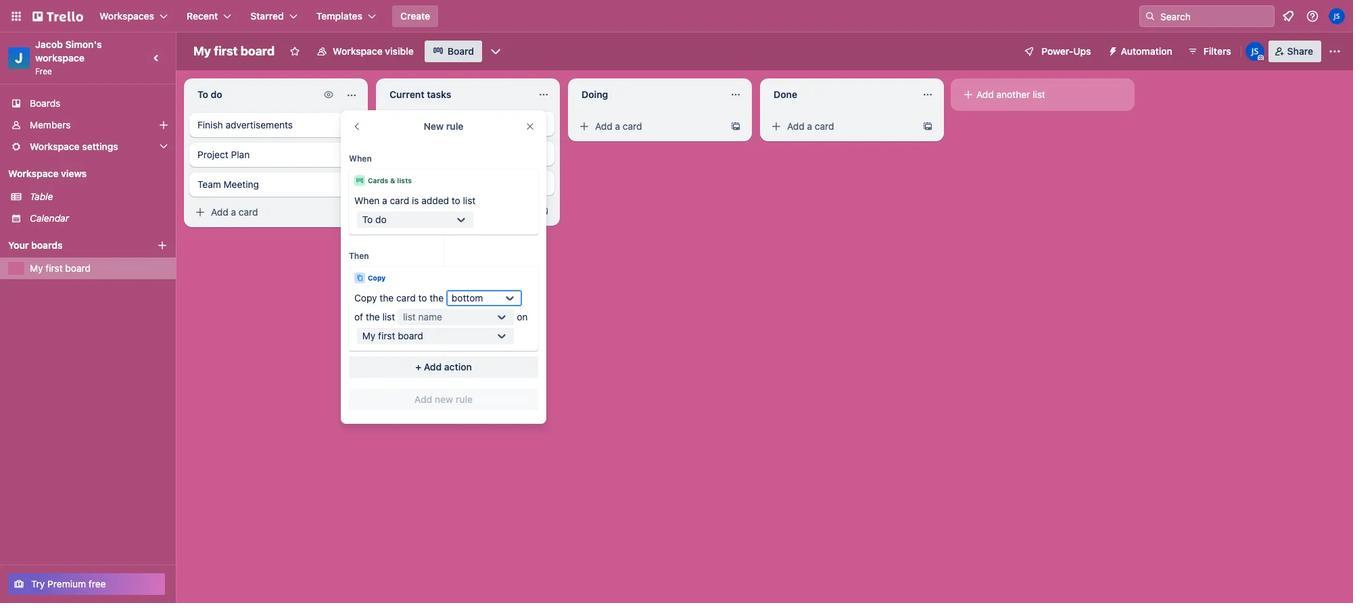 Task type: locate. For each thing, give the bounding box(es) containing it.
workspace up table
[[8, 168, 59, 179]]

workspace down members
[[30, 141, 80, 152]]

first
[[214, 44, 238, 58], [46, 262, 63, 274], [378, 330, 395, 342]]

first down boards
[[46, 262, 63, 274]]

1 horizontal spatial finish advertisements link
[[381, 112, 555, 136]]

2 horizontal spatial my first board
[[362, 330, 423, 342]]

my first board down recent dropdown button
[[193, 44, 275, 58]]

add a card down plan
[[211, 206, 258, 218]]

a up do at the left
[[382, 195, 387, 206]]

the for card
[[380, 292, 394, 304]]

share button
[[1269, 41, 1322, 62]]

workspace
[[333, 45, 383, 57], [30, 141, 80, 152], [8, 168, 59, 179]]

workspace inside button
[[333, 45, 383, 57]]

0 vertical spatial to
[[452, 195, 460, 206]]

finish advertisements link
[[381, 112, 555, 136], [189, 113, 363, 137]]

0 vertical spatial my first board
[[193, 44, 275, 58]]

0 horizontal spatial meeting
[[224, 179, 259, 190]]

1 vertical spatial rule
[[456, 394, 473, 405]]

when up to
[[354, 195, 380, 206]]

workspace inside popup button
[[30, 141, 80, 152]]

visible
[[385, 45, 414, 57]]

workspace visible
[[333, 45, 414, 57]]

1 horizontal spatial create from template… image
[[730, 121, 741, 132]]

team meeting link
[[381, 171, 555, 195], [189, 172, 363, 197]]

team up when a card is added to list
[[390, 177, 413, 189]]

0 horizontal spatial team meeting
[[197, 179, 259, 190]]

0 horizontal spatial my
[[30, 262, 43, 274]]

0 vertical spatial sm image
[[322, 88, 335, 101]]

add a card down done text field
[[787, 120, 834, 132]]

your
[[8, 239, 29, 251]]

templates button
[[308, 5, 384, 27]]

add a card down doing text field
[[595, 120, 642, 132]]

1 vertical spatial board
[[65, 262, 91, 274]]

finish for "to do" text box
[[197, 119, 223, 131]]

of
[[354, 311, 363, 323]]

team meeting link down the project plan 'link'
[[189, 172, 363, 197]]

add down done text field
[[787, 120, 805, 132]]

my down recent
[[193, 44, 211, 58]]

my first board inside text box
[[193, 44, 275, 58]]

add a card link down doing text field
[[574, 117, 725, 136]]

card down plan
[[239, 206, 258, 218]]

2 horizontal spatial create from template… image
[[923, 121, 933, 132]]

add a card link for create from template… image related to done text field
[[766, 117, 917, 136]]

0 horizontal spatial finish
[[197, 119, 223, 131]]

team meeting link down the new rule
[[381, 171, 555, 195]]

cards & lists
[[368, 177, 412, 185]]

my
[[193, 44, 211, 58], [30, 262, 43, 274], [362, 330, 376, 342]]

advertisements down "to do" text box
[[226, 119, 293, 131]]

finish advertisements for current tasks text field
[[390, 118, 485, 129]]

templates
[[316, 10, 363, 22]]

when
[[349, 154, 372, 164], [354, 195, 380, 206]]

calendar link
[[30, 212, 168, 225]]

add down doing text field
[[595, 120, 613, 132]]

list
[[1033, 89, 1046, 100], [463, 195, 476, 206], [382, 311, 395, 323], [403, 311, 416, 323]]

create button
[[392, 5, 438, 27]]

finish advertisements link for current tasks text field
[[381, 112, 555, 136]]

my down of the list
[[362, 330, 376, 342]]

a down doing text field
[[615, 120, 620, 132]]

1 horizontal spatial team meeting link
[[381, 171, 555, 195]]

team meeting link for current tasks text field
[[381, 171, 555, 195]]

1 horizontal spatial team
[[390, 177, 413, 189]]

when up 'cards'
[[349, 154, 372, 164]]

the up of the list
[[380, 292, 394, 304]]

when a card is added to list
[[354, 195, 476, 206]]

add board image
[[157, 240, 168, 251]]

my down your boards
[[30, 262, 43, 274]]

add a card for create from template… image to the left
[[211, 206, 258, 218]]

the right of
[[366, 311, 380, 323]]

my first board
[[193, 44, 275, 58], [30, 262, 91, 274], [362, 330, 423, 342]]

card
[[623, 120, 642, 132], [815, 120, 834, 132], [390, 195, 409, 206], [431, 205, 450, 216], [239, 206, 258, 218], [396, 292, 416, 304]]

calendar
[[30, 212, 69, 224]]

board
[[241, 44, 275, 58], [65, 262, 91, 274], [398, 330, 423, 342]]

advertisements down current tasks text field
[[418, 118, 485, 129]]

2 vertical spatial my first board
[[362, 330, 423, 342]]

boards
[[30, 97, 60, 109]]

1 horizontal spatial team meeting
[[390, 177, 451, 189]]

1 horizontal spatial finish advertisements
[[390, 118, 485, 129]]

sm image for create from template… image related to done text field
[[770, 120, 783, 133]]

name
[[418, 311, 442, 323]]

my inside my first board link
[[30, 262, 43, 274]]

recent
[[187, 10, 218, 22]]

To do text field
[[189, 84, 317, 106]]

team down project
[[197, 179, 221, 190]]

workspace visible button
[[308, 41, 422, 62]]

sm image inside automation button
[[1102, 41, 1121, 60]]

the
[[380, 292, 394, 304], [430, 292, 444, 304], [366, 311, 380, 323]]

1 vertical spatial workspace
[[30, 141, 80, 152]]

create from template… image
[[538, 206, 549, 216]]

finish up project
[[197, 119, 223, 131]]

board down starred
[[241, 44, 275, 58]]

try premium free button
[[8, 574, 165, 595]]

card down done text field
[[815, 120, 834, 132]]

create from template… image
[[730, 121, 741, 132], [923, 121, 933, 132], [346, 207, 357, 218]]

team meeting down project plan
[[197, 179, 259, 190]]

finish
[[390, 118, 415, 129], [197, 119, 223, 131]]

team meeting up is
[[390, 177, 451, 189]]

members
[[30, 119, 71, 131]]

team meeting for sm image related to create from template… image to the left
[[197, 179, 259, 190]]

1 vertical spatial when
[[354, 195, 380, 206]]

copy
[[368, 274, 386, 282], [354, 292, 377, 304]]

finish advertisements link down current tasks text field
[[381, 112, 555, 136]]

workspace views
[[8, 168, 87, 179]]

workspaces button
[[91, 5, 176, 27]]

sm image
[[322, 88, 335, 101], [578, 120, 591, 133]]

1 horizontal spatial to
[[452, 195, 460, 206]]

Doing text field
[[574, 84, 722, 106]]

add a card down lists
[[403, 205, 450, 216]]

card down doing text field
[[623, 120, 642, 132]]

copy down then
[[368, 274, 386, 282]]

0 horizontal spatial to
[[418, 292, 427, 304]]

rule right new
[[456, 394, 473, 405]]

team meeting
[[390, 177, 451, 189], [197, 179, 259, 190]]

finish advertisements for "to do" text box
[[197, 119, 293, 131]]

0 horizontal spatial finish advertisements
[[197, 119, 293, 131]]

1 horizontal spatial my first board
[[193, 44, 275, 58]]

1 horizontal spatial finish
[[390, 118, 415, 129]]

another
[[997, 89, 1030, 100]]

is
[[412, 195, 419, 206]]

add left "another"
[[977, 89, 994, 100]]

1 vertical spatial my first board
[[30, 262, 91, 274]]

first down of the list
[[378, 330, 395, 342]]

rule inside button
[[456, 394, 473, 405]]

advertisements
[[418, 118, 485, 129], [226, 119, 293, 131]]

finish advertisements down current tasks text field
[[390, 118, 485, 129]]

1 horizontal spatial meeting
[[416, 177, 451, 189]]

card for create from template… image to the left
[[239, 206, 258, 218]]

to
[[452, 195, 460, 206], [418, 292, 427, 304]]

back to home image
[[32, 5, 83, 27]]

1 vertical spatial my
[[30, 262, 43, 274]]

my first board down your boards with 1 items element
[[30, 262, 91, 274]]

customize views image
[[489, 45, 502, 58]]

card for create from template… image corresponding to doing text field
[[623, 120, 642, 132]]

free
[[35, 66, 52, 76]]

1 horizontal spatial first
[[214, 44, 238, 58]]

board down your boards with 1 items element
[[65, 262, 91, 274]]

new
[[435, 394, 453, 405]]

plan
[[231, 149, 250, 160]]

jacob
[[35, 39, 63, 50]]

workspace for workspace views
[[8, 168, 59, 179]]

first down recent dropdown button
[[214, 44, 238, 58]]

filters button
[[1183, 41, 1235, 62]]

rule
[[446, 120, 464, 132], [456, 394, 473, 405]]

0 horizontal spatial team meeting link
[[189, 172, 363, 197]]

2 vertical spatial workspace
[[8, 168, 59, 179]]

add a card
[[595, 120, 642, 132], [787, 120, 834, 132], [403, 205, 450, 216], [211, 206, 258, 218]]

finish for current tasks text field
[[390, 118, 415, 129]]

jacob simon's workspace free
[[35, 39, 104, 76]]

0 vertical spatial workspace
[[333, 45, 383, 57]]

jacob simon (jacobsimon16) image
[[1329, 8, 1345, 24]]

board down "list name"
[[398, 330, 423, 342]]

1 horizontal spatial my
[[193, 44, 211, 58]]

add a card link down lists
[[381, 202, 533, 220]]

a
[[615, 120, 620, 132], [807, 120, 812, 132], [382, 195, 387, 206], [423, 205, 428, 216], [231, 206, 236, 218]]

Board name text field
[[187, 41, 281, 62]]

0 vertical spatial when
[[349, 154, 372, 164]]

finish left the new
[[390, 118, 415, 129]]

2 vertical spatial my
[[362, 330, 376, 342]]

sm image
[[1102, 41, 1121, 60], [962, 88, 975, 101], [770, 120, 783, 133], [386, 204, 399, 218], [193, 206, 207, 219]]

0 vertical spatial my
[[193, 44, 211, 58]]

0 horizontal spatial first
[[46, 262, 63, 274]]

add a card link down done text field
[[766, 117, 917, 136]]

project plan link
[[189, 143, 363, 167]]

1 horizontal spatial sm image
[[578, 120, 591, 133]]

added
[[422, 195, 449, 206]]

finish advertisements link up the project plan 'link'
[[189, 113, 363, 137]]

0 horizontal spatial team
[[197, 179, 221, 190]]

to up "list name"
[[418, 292, 427, 304]]

copy for copy
[[368, 274, 386, 282]]

1 vertical spatial first
[[46, 262, 63, 274]]

finish advertisements
[[390, 118, 485, 129], [197, 119, 293, 131]]

workspace for workspace visible
[[333, 45, 383, 57]]

rule right the new
[[446, 120, 464, 132]]

workspace down templates popup button
[[333, 45, 383, 57]]

workspace settings button
[[0, 136, 176, 158]]

1 vertical spatial copy
[[354, 292, 377, 304]]

list right the added
[[463, 195, 476, 206]]

meeting down plan
[[224, 179, 259, 190]]

j
[[15, 50, 23, 66]]

team
[[390, 177, 413, 189], [197, 179, 221, 190]]

table link
[[30, 190, 168, 204]]

members link
[[0, 114, 176, 136]]

search image
[[1145, 11, 1156, 22]]

0 horizontal spatial create from template… image
[[346, 207, 357, 218]]

meeting up the added
[[416, 177, 451, 189]]

add another list link
[[956, 84, 1130, 106]]

add a card for create from template… image corresponding to doing text field
[[595, 120, 642, 132]]

my first board down of the list
[[362, 330, 423, 342]]

workspace for workspace settings
[[30, 141, 80, 152]]

when for when
[[349, 154, 372, 164]]

create
[[400, 10, 430, 22]]

to right the added
[[452, 195, 460, 206]]

a right is
[[423, 205, 428, 216]]

add new rule
[[414, 394, 473, 405]]

2 horizontal spatial first
[[378, 330, 395, 342]]

copy up of
[[354, 292, 377, 304]]

0 vertical spatial copy
[[368, 274, 386, 282]]

0 horizontal spatial advertisements
[[226, 119, 293, 131]]

0 horizontal spatial sm image
[[322, 88, 335, 101]]

0 vertical spatial board
[[241, 44, 275, 58]]

card left is
[[390, 195, 409, 206]]

0 vertical spatial first
[[214, 44, 238, 58]]

add left new
[[414, 394, 432, 405]]

finish advertisements up plan
[[197, 119, 293, 131]]

card right is
[[431, 205, 450, 216]]

card for create from template… icon
[[431, 205, 450, 216]]

workspace settings
[[30, 141, 118, 152]]

1 horizontal spatial board
[[241, 44, 275, 58]]

workspace navigation collapse icon image
[[147, 49, 166, 68]]

lists
[[397, 177, 412, 185]]

2 horizontal spatial board
[[398, 330, 423, 342]]

the up name
[[430, 292, 444, 304]]

do
[[375, 214, 387, 225]]

add a card link down the project plan 'link'
[[189, 203, 341, 222]]

automation button
[[1102, 41, 1181, 62]]

1 horizontal spatial advertisements
[[418, 118, 485, 129]]

create from template… image for done text field
[[923, 121, 933, 132]]

0 horizontal spatial finish advertisements link
[[189, 113, 363, 137]]



Task type: vqa. For each thing, say whether or not it's contained in the screenshot.
the Cards & lists
yes



Task type: describe. For each thing, give the bounding box(es) containing it.
finish advertisements link for "to do" text box
[[189, 113, 363, 137]]

free
[[89, 578, 106, 590]]

sm image for create from template… image to the left
[[193, 206, 207, 219]]

Search field
[[1156, 6, 1274, 26]]

add left the added
[[403, 205, 421, 216]]

add a card link for create from template… icon
[[381, 202, 533, 220]]

of the list
[[354, 311, 395, 323]]

starred button
[[242, 5, 306, 27]]

list left name
[[403, 311, 416, 323]]

power-ups button
[[1015, 41, 1099, 62]]

add a card link for create from template… image corresponding to doing text field
[[574, 117, 725, 136]]

jacob simon's workspace link
[[35, 39, 104, 64]]

sm image inside add another list link
[[962, 88, 975, 101]]

when for when a card is added to list
[[354, 195, 380, 206]]

copy the card to the
[[354, 292, 444, 304]]

board
[[448, 45, 474, 57]]

filters
[[1204, 45, 1231, 57]]

power-ups
[[1042, 45, 1091, 57]]

action
[[444, 361, 472, 373]]

&
[[390, 177, 395, 185]]

list down copy the card to the at the left of the page
[[382, 311, 395, 323]]

board inside text box
[[241, 44, 275, 58]]

premium
[[47, 578, 86, 590]]

meeting for sm image related to create from template… image to the left
[[224, 179, 259, 190]]

2 vertical spatial first
[[378, 330, 395, 342]]

the for list
[[366, 311, 380, 323]]

workspaces
[[99, 10, 154, 22]]

project
[[197, 149, 228, 160]]

add new rule button
[[349, 389, 538, 411]]

this member is an admin of this board. image
[[1258, 55, 1264, 61]]

your boards
[[8, 239, 63, 251]]

+
[[415, 361, 421, 373]]

list right "another"
[[1033, 89, 1046, 100]]

add a card for create from template… icon
[[403, 205, 450, 216]]

team for sm image related to create from template… image to the left
[[197, 179, 221, 190]]

show menu image
[[1328, 45, 1342, 58]]

your boards with 1 items element
[[8, 237, 137, 254]]

1 vertical spatial sm image
[[578, 120, 591, 133]]

cards
[[368, 177, 388, 185]]

to
[[362, 214, 373, 225]]

then
[[349, 251, 369, 261]]

bottom
[[452, 292, 483, 304]]

board link
[[425, 41, 482, 62]]

create from template… image for doing text field
[[730, 121, 741, 132]]

list name
[[403, 311, 442, 323]]

meeting for sm image associated with create from template… icon
[[416, 177, 451, 189]]

ups
[[1074, 45, 1091, 57]]

2 vertical spatial board
[[398, 330, 423, 342]]

my first board link
[[30, 262, 168, 275]]

open information menu image
[[1306, 9, 1320, 23]]

a down done text field
[[807, 120, 812, 132]]

advertisements for "to do" text box
[[226, 119, 293, 131]]

settings
[[82, 141, 118, 152]]

0 horizontal spatial board
[[65, 262, 91, 274]]

add a card link for create from template… image to the left
[[189, 203, 341, 222]]

workspace
[[35, 52, 85, 64]]

new rule
[[424, 120, 464, 132]]

card for create from template… image related to done text field
[[815, 120, 834, 132]]

jacob simon (jacobsimon16) image
[[1246, 42, 1265, 61]]

j link
[[8, 47, 30, 69]]

2 horizontal spatial my
[[362, 330, 376, 342]]

starred
[[250, 10, 284, 22]]

try premium free
[[31, 578, 106, 590]]

+ add action
[[415, 361, 472, 373]]

boards
[[31, 239, 63, 251]]

add inside button
[[414, 394, 432, 405]]

try
[[31, 578, 45, 590]]

on
[[517, 311, 528, 323]]

sm image for create from template… icon
[[386, 204, 399, 218]]

project plan
[[197, 149, 250, 160]]

add right +
[[424, 361, 442, 373]]

new
[[424, 120, 444, 132]]

power-
[[1042, 45, 1074, 57]]

add down project plan
[[211, 206, 228, 218]]

simon's
[[65, 39, 102, 50]]

recent button
[[179, 5, 240, 27]]

first inside text box
[[214, 44, 238, 58]]

team for sm image associated with create from template… icon
[[390, 177, 413, 189]]

add a card for create from template… image related to done text field
[[787, 120, 834, 132]]

my inside my first board text box
[[193, 44, 211, 58]]

team meeting link for "to do" text box
[[189, 172, 363, 197]]

add another list
[[977, 89, 1046, 100]]

0 notifications image
[[1280, 8, 1297, 24]]

team meeting for sm image associated with create from template… icon
[[390, 177, 451, 189]]

advertisements for current tasks text field
[[418, 118, 485, 129]]

a down plan
[[231, 206, 236, 218]]

table
[[30, 191, 53, 202]]

boards link
[[0, 93, 176, 114]]

Done text field
[[766, 84, 914, 106]]

0 horizontal spatial my first board
[[30, 262, 91, 274]]

automation
[[1121, 45, 1173, 57]]

to do
[[362, 214, 387, 225]]

Current tasks text field
[[381, 84, 530, 106]]

star or unstar board image
[[290, 46, 300, 57]]

views
[[61, 168, 87, 179]]

copy for copy the card to the
[[354, 292, 377, 304]]

share
[[1288, 45, 1313, 57]]

0 vertical spatial rule
[[446, 120, 464, 132]]

primary element
[[0, 0, 1353, 32]]

card up "list name"
[[396, 292, 416, 304]]

1 vertical spatial to
[[418, 292, 427, 304]]



